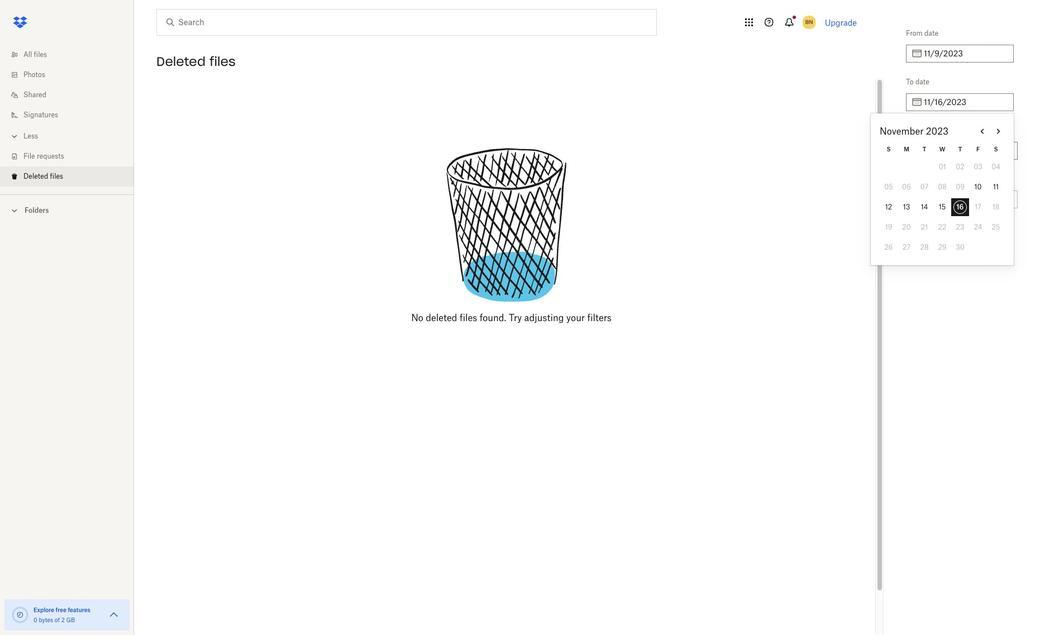 Task type: describe. For each thing, give the bounding box(es) containing it.
2 s from the left
[[995, 146, 999, 153]]

your
[[567, 313, 585, 324]]

13 button
[[898, 198, 916, 216]]

04
[[992, 163, 1001, 171]]

10
[[975, 183, 983, 191]]

17 button
[[970, 198, 988, 216]]

list containing all files
[[0, 38, 134, 195]]

16 button
[[952, 198, 970, 216]]

19 button
[[881, 219, 898, 236]]

13
[[904, 203, 911, 211]]

from
[[907, 29, 923, 37]]

dropbox image
[[9, 11, 31, 34]]

shared
[[23, 91, 46, 99]]

22 button
[[934, 219, 952, 236]]

free
[[56, 607, 67, 614]]

02 button
[[952, 158, 970, 176]]

f
[[977, 146, 981, 153]]

features
[[68, 607, 90, 614]]

upgrade link
[[826, 18, 858, 27]]

14 button
[[916, 198, 934, 216]]

photos link
[[9, 65, 134, 85]]

26 button
[[881, 239, 898, 257]]

no deleted files found. try adjusting your filters
[[412, 313, 612, 324]]

19
[[886, 223, 893, 231]]

signatures
[[23, 111, 58, 119]]

to date
[[907, 78, 930, 86]]

1 t from the left
[[923, 146, 927, 153]]

filters
[[588, 313, 612, 324]]

all files
[[23, 50, 47, 59]]

less image
[[9, 131, 20, 142]]

folders button
[[0, 202, 134, 219]]

w
[[940, 146, 946, 153]]

01
[[939, 163, 947, 171]]

0
[[34, 617, 37, 624]]

28
[[921, 243, 929, 252]]

17
[[976, 203, 982, 211]]

deleted inside list item
[[23, 172, 48, 181]]

deleted
[[426, 313, 458, 324]]

12 button
[[881, 198, 898, 216]]

deleted files inside deleted files link
[[23, 172, 63, 181]]

15
[[940, 203, 947, 211]]

10 button
[[970, 178, 988, 196]]

25 button
[[988, 219, 1006, 236]]

bytes
[[39, 617, 53, 624]]

11
[[994, 183, 1000, 191]]

29 button
[[934, 239, 952, 257]]

in
[[907, 175, 913, 183]]

in folder
[[907, 175, 933, 183]]

date for to date
[[916, 78, 930, 86]]

21
[[922, 223, 929, 231]]

15 button
[[934, 198, 952, 216]]

folder
[[915, 175, 933, 183]]

file requests
[[23, 152, 64, 160]]

11 button
[[988, 178, 1006, 196]]

date for from date
[[925, 29, 939, 37]]

no
[[412, 313, 424, 324]]

12
[[886, 203, 893, 211]]

27 button
[[898, 239, 916, 257]]

all files link
[[9, 45, 134, 65]]

m
[[905, 146, 910, 153]]

25
[[993, 223, 1001, 231]]

08 button
[[934, 178, 952, 196]]

1 horizontal spatial deleted
[[157, 54, 206, 69]]

From date text field
[[925, 48, 1008, 60]]

26
[[885, 243, 894, 252]]



Task type: vqa. For each thing, say whether or not it's contained in the screenshot.
first T
yes



Task type: locate. For each thing, give the bounding box(es) containing it.
by
[[933, 126, 941, 135]]

24 button
[[970, 219, 988, 236]]

23
[[957, 223, 965, 231]]

t left w
[[923, 146, 927, 153]]

18 button
[[988, 198, 1006, 216]]

07 button
[[916, 178, 934, 196]]

27
[[903, 243, 911, 252]]

0 vertical spatial deleted
[[157, 54, 206, 69]]

s
[[887, 146, 891, 153], [995, 146, 999, 153]]

date right to
[[916, 78, 930, 86]]

gb
[[66, 617, 75, 624]]

1 vertical spatial deleted files
[[23, 172, 63, 181]]

1 horizontal spatial deleted files
[[157, 54, 236, 69]]

30 button
[[952, 239, 970, 257]]

to
[[907, 78, 914, 86]]

1 s from the left
[[887, 146, 891, 153]]

14
[[922, 203, 929, 211]]

2 vertical spatial deleted
[[23, 172, 48, 181]]

explore
[[34, 607, 54, 614]]

29
[[939, 243, 947, 252]]

folders
[[25, 206, 49, 215]]

quota usage element
[[11, 607, 29, 624]]

0 vertical spatial deleted files
[[157, 54, 236, 69]]

28 button
[[916, 239, 934, 257]]

08
[[939, 183, 947, 191]]

06 button
[[898, 178, 916, 196]]

november
[[881, 126, 924, 137]]

less
[[23, 132, 38, 140]]

05 button
[[881, 178, 898, 196]]

of
[[55, 617, 60, 624]]

s up the 04
[[995, 146, 999, 153]]

09
[[957, 183, 965, 191]]

04 button
[[988, 158, 1006, 176]]

signatures link
[[9, 105, 134, 125]]

To date text field
[[925, 96, 1008, 108]]

files inside list item
[[50, 172, 63, 181]]

07
[[921, 183, 929, 191]]

deleted files list item
[[0, 167, 134, 187]]

1 horizontal spatial t
[[959, 146, 963, 153]]

21 button
[[916, 219, 934, 236]]

try
[[509, 313, 522, 324]]

deleted
[[157, 54, 206, 69], [907, 126, 932, 135], [23, 172, 48, 181]]

requests
[[37, 152, 64, 160]]

found.
[[480, 313, 507, 324]]

upgrade
[[826, 18, 858, 27]]

24
[[975, 223, 983, 231]]

all
[[23, 50, 32, 59]]

1 horizontal spatial s
[[995, 146, 999, 153]]

23 button
[[952, 219, 970, 236]]

0 horizontal spatial deleted files
[[23, 172, 63, 181]]

date right from
[[925, 29, 939, 37]]

deleted files
[[157, 54, 236, 69], [23, 172, 63, 181]]

0 horizontal spatial t
[[923, 146, 927, 153]]

2 horizontal spatial deleted
[[907, 126, 932, 135]]

shared link
[[9, 85, 134, 105]]

list
[[0, 38, 134, 195]]

0 horizontal spatial s
[[887, 146, 891, 153]]

09 button
[[952, 178, 970, 196]]

date
[[925, 29, 939, 37], [916, 78, 930, 86]]

1 vertical spatial deleted
[[907, 126, 932, 135]]

22
[[939, 223, 947, 231]]

30
[[957, 243, 965, 252]]

0 horizontal spatial deleted
[[23, 172, 48, 181]]

2 t from the left
[[959, 146, 963, 153]]

20
[[903, 223, 912, 231]]

03
[[975, 163, 983, 171]]

06
[[903, 183, 912, 191]]

file
[[23, 152, 35, 160]]

2023
[[927, 126, 949, 137]]

18
[[993, 203, 1000, 211]]

deleted by
[[907, 126, 941, 135]]

adjusting
[[525, 313, 564, 324]]

0 vertical spatial date
[[925, 29, 939, 37]]

01 button
[[934, 158, 952, 176]]

t up 02
[[959, 146, 963, 153]]

from date
[[907, 29, 939, 37]]

03 button
[[970, 158, 988, 176]]

s left m at the top of page
[[887, 146, 891, 153]]

20 button
[[898, 219, 916, 236]]

1 vertical spatial date
[[916, 78, 930, 86]]

16
[[957, 203, 965, 211]]

05
[[885, 183, 894, 191]]

explore free features 0 bytes of 2 gb
[[34, 607, 90, 624]]

t
[[923, 146, 927, 153], [959, 146, 963, 153]]

november 2023
[[881, 126, 949, 137]]

photos
[[23, 70, 45, 79]]

deleted files link
[[9, 167, 134, 187]]

2
[[61, 617, 65, 624]]



